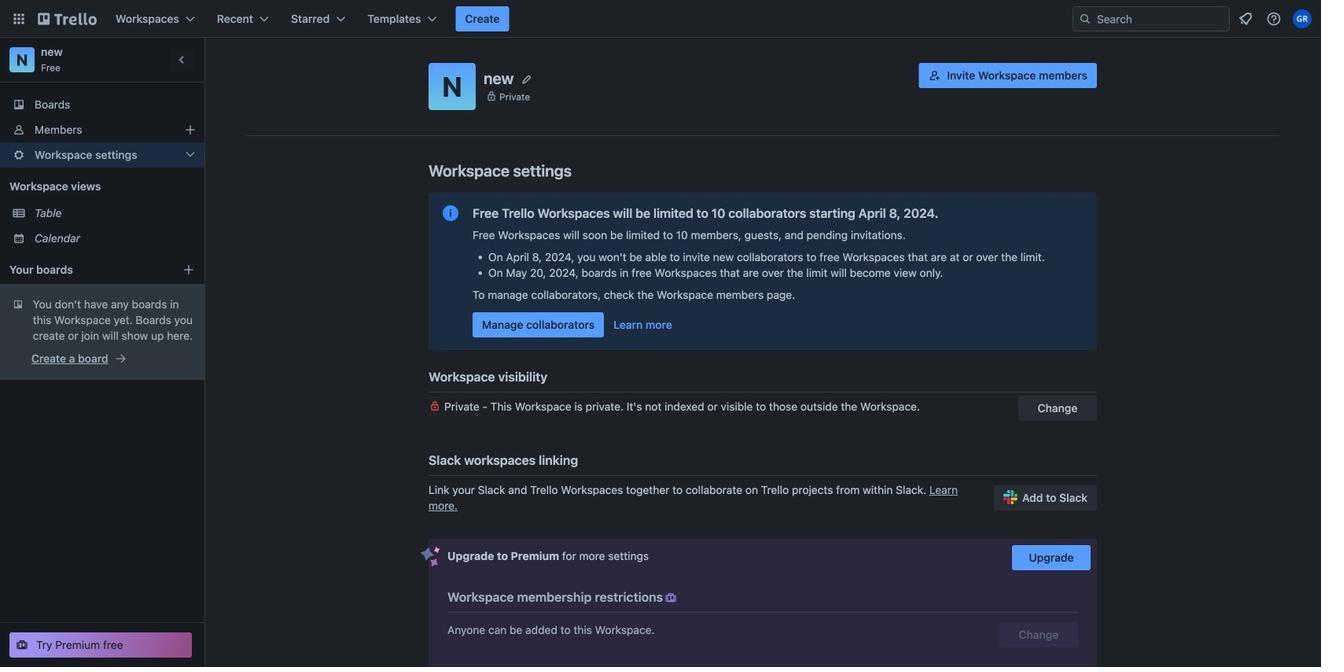 Task type: describe. For each thing, give the bounding box(es) containing it.
search image
[[1079, 13, 1092, 25]]

workspace navigation collapse icon image
[[171, 49, 194, 71]]

your boards with 0 items element
[[9, 260, 175, 279]]

sm image
[[663, 590, 679, 606]]

Search field
[[1092, 8, 1229, 30]]

sparkle image
[[421, 547, 440, 567]]

back to home image
[[38, 6, 97, 31]]

primary element
[[0, 0, 1321, 38]]

greg robinson (gregrobinson96) image
[[1293, 9, 1312, 28]]



Task type: vqa. For each thing, say whether or not it's contained in the screenshot.
Primary element
yes



Task type: locate. For each thing, give the bounding box(es) containing it.
0 notifications image
[[1237, 9, 1255, 28]]

open information menu image
[[1266, 11, 1282, 27]]

add board image
[[182, 264, 195, 276]]



